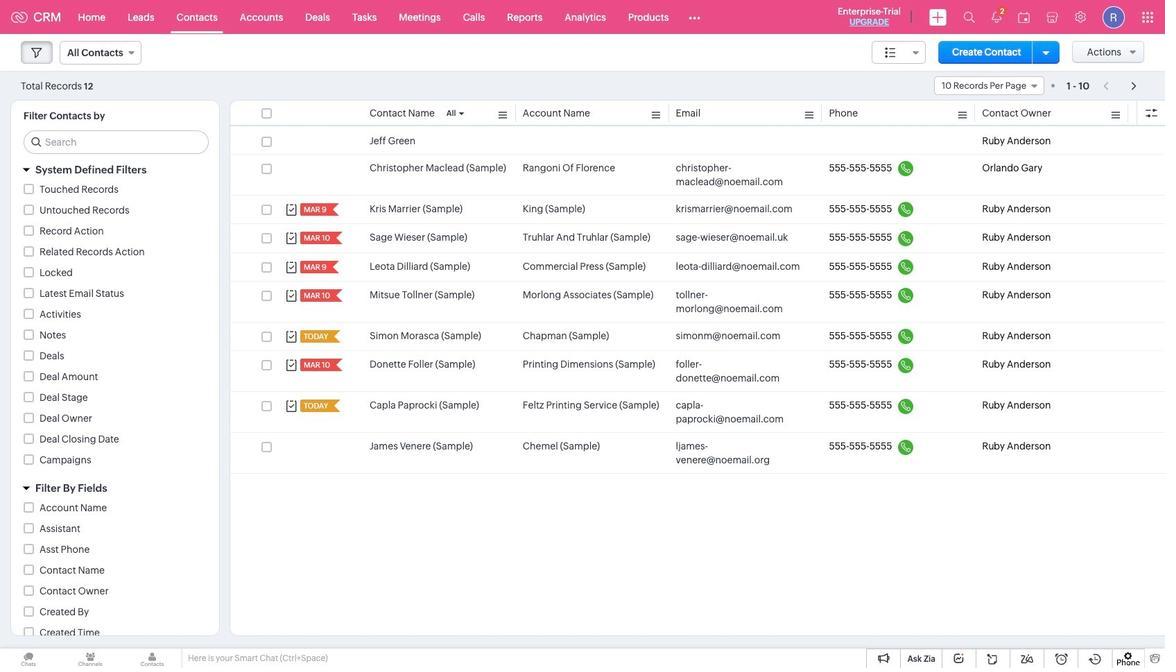 Task type: vqa. For each thing, say whether or not it's contained in the screenshot.
Channels image
yes



Task type: describe. For each thing, give the bounding box(es) containing it.
chats image
[[0, 649, 57, 668]]

create menu element
[[921, 0, 955, 34]]

channels image
[[62, 649, 119, 668]]

Search text field
[[24, 131, 208, 153]]

calendar image
[[1018, 11, 1030, 23]]

create menu image
[[930, 9, 947, 25]]

none field the size
[[872, 41, 926, 64]]

profile image
[[1103, 6, 1125, 28]]

contacts image
[[124, 649, 181, 668]]

search element
[[955, 0, 984, 34]]

signals element
[[984, 0, 1010, 34]]



Task type: locate. For each thing, give the bounding box(es) containing it.
row group
[[230, 128, 1166, 474]]

Other Modules field
[[680, 6, 710, 28]]

search image
[[964, 11, 975, 23]]

size image
[[885, 46, 896, 59]]

logo image
[[11, 11, 28, 23]]

None field
[[60, 41, 141, 65], [872, 41, 926, 64], [934, 76, 1045, 95], [60, 41, 141, 65], [934, 76, 1045, 95]]

profile element
[[1095, 0, 1134, 34]]



